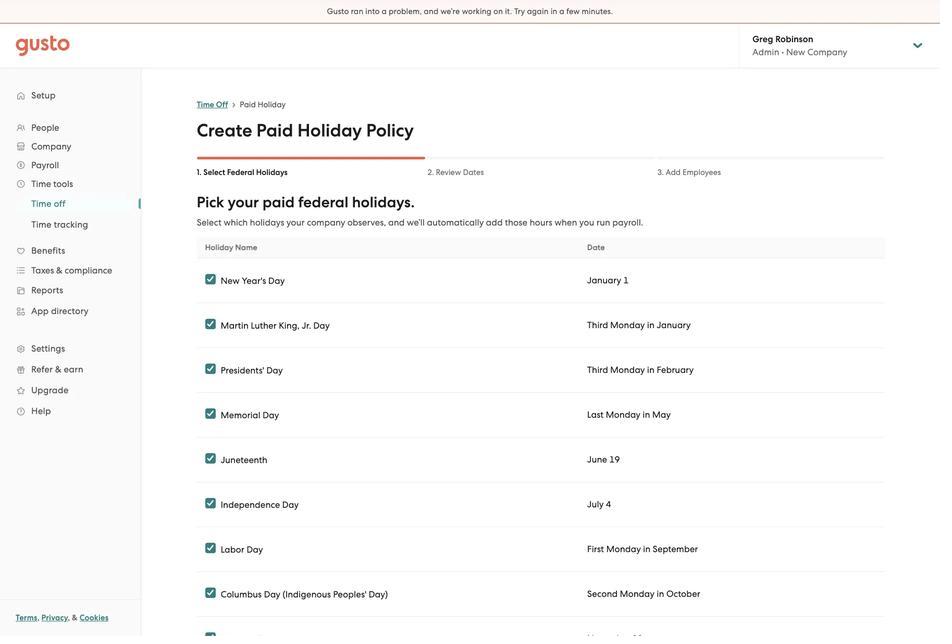 Task type: describe. For each thing, give the bounding box(es) containing it.
Third Monday in January checkbox
[[205, 319, 215, 329]]

automatically
[[427, 217, 484, 228]]

into
[[365, 7, 380, 16]]

paid
[[262, 193, 295, 212]]

october
[[666, 589, 700, 599]]

payroll button
[[10, 156, 130, 175]]

list containing people
[[0, 118, 141, 422]]

federal
[[227, 168, 254, 177]]

you
[[579, 217, 594, 228]]

cookies
[[80, 613, 109, 623]]

time tracking link
[[19, 215, 130, 234]]

0 vertical spatial january
[[587, 275, 621, 286]]

reports
[[31, 285, 63, 295]]

third for third monday in february
[[587, 365, 608, 375]]

1 horizontal spatial january
[[657, 320, 691, 330]]

third monday in february
[[587, 365, 694, 375]]

presidents' day
[[221, 365, 283, 375]]

1 , from the left
[[37, 613, 40, 623]]

directory
[[51, 306, 89, 316]]

create
[[197, 120, 252, 141]]

peoples'
[[333, 589, 366, 600]]

time off link
[[197, 100, 228, 109]]

working
[[462, 7, 492, 16]]

company
[[307, 217, 345, 228]]

reports link
[[10, 281, 130, 300]]

ran
[[351, 7, 363, 16]]

payroll
[[31, 160, 59, 170]]

january 1
[[587, 275, 629, 286]]

upgrade link
[[10, 381, 130, 400]]

greg robinson admin • new company
[[753, 34, 847, 57]]

holiday name
[[205, 243, 257, 252]]

time off link
[[19, 194, 130, 213]]

again
[[527, 7, 549, 16]]

second monday in october
[[587, 589, 700, 599]]

upgrade
[[31, 385, 69, 396]]

refer & earn link
[[10, 360, 130, 379]]

privacy
[[41, 613, 68, 623]]

february
[[657, 365, 694, 375]]

second
[[587, 589, 618, 599]]

which
[[224, 217, 248, 228]]

new year's day
[[221, 275, 285, 286]]

July 4 checkbox
[[205, 498, 215, 509]]

observes,
[[347, 217, 386, 228]]

refer & earn
[[31, 364, 83, 375]]

paid holiday
[[240, 100, 286, 109]]

company button
[[10, 137, 130, 156]]

0 horizontal spatial new
[[221, 275, 240, 286]]

add employees
[[666, 168, 721, 177]]

date
[[587, 243, 605, 252]]

privacy link
[[41, 613, 68, 623]]

tools
[[53, 179, 73, 189]]

on
[[494, 7, 503, 16]]

list containing time off
[[0, 193, 141, 235]]

1 a from the left
[[382, 7, 387, 16]]

july
[[587, 499, 604, 510]]

1
[[623, 275, 629, 286]]

compliance
[[65, 265, 112, 276]]

policy
[[366, 120, 414, 141]]

off
[[54, 199, 66, 209]]

time off
[[31, 199, 66, 209]]

gusto navigation element
[[0, 68, 141, 438]]

first monday in september
[[587, 544, 698, 554]]

juneteenth
[[221, 455, 267, 465]]

help
[[31, 406, 51, 416]]

company inside greg robinson admin • new company
[[807, 47, 847, 57]]

third for third monday in january
[[587, 320, 608, 330]]

name
[[235, 243, 257, 252]]

company inside dropdown button
[[31, 141, 71, 152]]

june 19
[[587, 454, 620, 465]]

september
[[653, 544, 698, 554]]

day for columbus
[[264, 589, 280, 600]]

monday for september
[[606, 544, 641, 554]]

setup
[[31, 90, 56, 101]]

holidays
[[256, 168, 288, 177]]

in for last monday in may
[[643, 410, 650, 420]]

benefits
[[31, 245, 65, 256]]

January 1 checkbox
[[205, 274, 215, 285]]

day for labor
[[247, 544, 263, 555]]

1 horizontal spatial your
[[286, 217, 305, 228]]

first
[[587, 544, 604, 554]]

those
[[505, 217, 528, 228]]

june
[[587, 454, 607, 465]]

independence day
[[221, 500, 299, 510]]

holidays
[[250, 217, 284, 228]]



Task type: vqa. For each thing, say whether or not it's contained in the screenshot.


Task type: locate. For each thing, give the bounding box(es) containing it.
app
[[31, 306, 49, 316]]

day right independence
[[282, 500, 299, 510]]

and left we're
[[424, 7, 439, 16]]

& left cookies
[[72, 613, 78, 623]]

select
[[203, 168, 225, 177], [197, 217, 221, 228]]

0 vertical spatial &
[[56, 265, 62, 276]]

time for time tracking
[[31, 219, 52, 230]]

1 horizontal spatial company
[[807, 47, 847, 57]]

& for earn
[[55, 364, 62, 375]]

day right memorial
[[263, 410, 279, 420]]

payroll.
[[612, 217, 643, 228]]

cookies button
[[80, 612, 109, 624]]

select down pick
[[197, 217, 221, 228]]

in for third monday in february
[[647, 365, 655, 375]]

when
[[555, 217, 577, 228]]

time inside time tracking "link"
[[31, 219, 52, 230]]

0 vertical spatial paid
[[240, 100, 256, 109]]

time for time off
[[197, 100, 214, 109]]

your
[[228, 193, 259, 212], [286, 217, 305, 228]]

day right labor in the bottom of the page
[[247, 544, 263, 555]]

problem,
[[389, 7, 422, 16]]

in for third monday in january
[[647, 320, 655, 330]]

last monday in may
[[587, 410, 671, 420]]

in for first monday in september
[[643, 544, 651, 554]]

19
[[609, 454, 620, 465]]

third monday in january
[[587, 320, 691, 330]]

1 vertical spatial january
[[657, 320, 691, 330]]

day
[[268, 275, 285, 286], [313, 320, 330, 331], [266, 365, 283, 375], [263, 410, 279, 420], [282, 500, 299, 510], [247, 544, 263, 555], [264, 589, 280, 600]]

people
[[31, 122, 59, 133]]

1 horizontal spatial a
[[559, 7, 564, 16]]

add
[[666, 168, 681, 177]]

people button
[[10, 118, 130, 137]]

earn
[[64, 364, 83, 375]]

& inside dropdown button
[[56, 265, 62, 276]]

1 third from the top
[[587, 320, 608, 330]]

taxes
[[31, 265, 54, 276]]

app directory
[[31, 306, 89, 316]]

Last Monday in May checkbox
[[205, 409, 215, 419]]

taxes & compliance button
[[10, 261, 130, 280]]

presidents'
[[221, 365, 264, 375]]

1 vertical spatial third
[[587, 365, 608, 375]]

2 horizontal spatial holiday
[[297, 120, 362, 141]]

•
[[782, 47, 784, 57]]

luther
[[251, 320, 277, 331]]

Third Monday in February checkbox
[[205, 364, 215, 374]]

time tools button
[[10, 175, 130, 193]]

settings
[[31, 343, 65, 354]]

time
[[197, 100, 214, 109], [31, 179, 51, 189], [31, 199, 52, 209], [31, 219, 52, 230]]

monday right second
[[620, 589, 655, 599]]

app directory link
[[10, 302, 130, 320]]

paid
[[240, 100, 256, 109], [256, 120, 293, 141]]

help link
[[10, 402, 130, 421]]

0 vertical spatial new
[[786, 47, 805, 57]]

terms link
[[16, 613, 37, 623]]

create paid holiday policy
[[197, 120, 414, 141]]

holidays.
[[352, 193, 415, 212]]

your down pick your paid federal holidays.
[[286, 217, 305, 228]]

November 11 checkbox
[[205, 633, 215, 636]]

2 , from the left
[[68, 613, 70, 623]]

employees
[[683, 168, 721, 177]]

day right presidents'
[[266, 365, 283, 375]]

2 vertical spatial &
[[72, 613, 78, 623]]

1 vertical spatial paid
[[256, 120, 293, 141]]

a right into
[[382, 7, 387, 16]]

select left federal
[[203, 168, 225, 177]]

try
[[514, 7, 525, 16]]

monday for october
[[620, 589, 655, 599]]

1 list from the top
[[0, 118, 141, 422]]

1 vertical spatial company
[[31, 141, 71, 152]]

1 vertical spatial new
[[221, 275, 240, 286]]

day for presidents'
[[266, 365, 283, 375]]

home image
[[16, 35, 70, 56]]

2 list from the top
[[0, 193, 141, 235]]

third up 'last'
[[587, 365, 608, 375]]

time off
[[197, 100, 228, 109]]

run
[[597, 217, 610, 228]]

June 19 checkbox
[[205, 453, 215, 464]]

company
[[807, 47, 847, 57], [31, 141, 71, 152]]

setup link
[[10, 86, 130, 105]]

& for compliance
[[56, 265, 62, 276]]

, left cookies
[[68, 613, 70, 623]]

in left the february
[[647, 365, 655, 375]]

& left the earn
[[55, 364, 62, 375]]

may
[[652, 410, 671, 420]]

monday down the 1
[[610, 320, 645, 330]]

in left the 'september'
[[643, 544, 651, 554]]

0 horizontal spatial ,
[[37, 613, 40, 623]]

4
[[606, 499, 611, 510]]

holiday
[[258, 100, 286, 109], [297, 120, 362, 141], [205, 243, 233, 252]]

0 horizontal spatial paid
[[240, 100, 256, 109]]

1 vertical spatial holiday
[[297, 120, 362, 141]]

new down robinson
[[786, 47, 805, 57]]

year's
[[242, 275, 266, 286]]

,
[[37, 613, 40, 623], [68, 613, 70, 623]]

labor
[[221, 544, 244, 555]]

in right again
[[551, 7, 557, 16]]

memorial
[[221, 410, 260, 420]]

a
[[382, 7, 387, 16], [559, 7, 564, 16]]

2 third from the top
[[587, 365, 608, 375]]

greg
[[753, 34, 773, 45]]

1 horizontal spatial ,
[[68, 613, 70, 623]]

labor day
[[221, 544, 263, 555]]

and
[[424, 7, 439, 16], [388, 217, 405, 228]]

in for second monday in october
[[657, 589, 664, 599]]

select which holidays your company observes, and we'll automatically add those hours when you run payroll.
[[197, 217, 643, 228]]

in left may
[[643, 410, 650, 420]]

monday up last monday in may
[[610, 365, 645, 375]]

new right january 1 checkbox
[[221, 275, 240, 286]]

time for time tools
[[31, 179, 51, 189]]

day for memorial
[[263, 410, 279, 420]]

1 vertical spatial and
[[388, 217, 405, 228]]

robinson
[[775, 34, 813, 45]]

in up third monday in february in the bottom right of the page
[[647, 320, 655, 330]]

monday for february
[[610, 365, 645, 375]]

First Monday in September checkbox
[[205, 543, 215, 553]]

memorial day
[[221, 410, 279, 420]]

independence
[[221, 500, 280, 510]]

0 horizontal spatial a
[[382, 7, 387, 16]]

time inside time off link
[[31, 199, 52, 209]]

review dates
[[436, 168, 484, 177]]

day for independence
[[282, 500, 299, 510]]

january left the 1
[[587, 275, 621, 286]]

terms , privacy , & cookies
[[16, 613, 109, 623]]

1 vertical spatial select
[[197, 217, 221, 228]]

select for select which holidays your company observes, and we'll automatically add those hours when you run payroll.
[[197, 217, 221, 228]]

1 horizontal spatial and
[[424, 7, 439, 16]]

monday for january
[[610, 320, 645, 330]]

pick your paid federal holidays.
[[197, 193, 415, 212]]

refer
[[31, 364, 53, 375]]

0 vertical spatial holiday
[[258, 100, 286, 109]]

1 vertical spatial &
[[55, 364, 62, 375]]

day right 'jr.'
[[313, 320, 330, 331]]

columbus
[[221, 589, 262, 600]]

few
[[566, 7, 580, 16]]

monday right first
[[606, 544, 641, 554]]

add
[[486, 217, 503, 228]]

king,
[[279, 320, 300, 331]]

0 vertical spatial select
[[203, 168, 225, 177]]

0 vertical spatial company
[[807, 47, 847, 57]]

2 vertical spatial holiday
[[205, 243, 233, 252]]

1 horizontal spatial new
[[786, 47, 805, 57]]

0 horizontal spatial january
[[587, 275, 621, 286]]

and left we'll
[[388, 217, 405, 228]]

company down robinson
[[807, 47, 847, 57]]

& right taxes
[[56, 265, 62, 276]]

time tracking
[[31, 219, 88, 230]]

paid down paid holiday
[[256, 120, 293, 141]]

time inside time tools dropdown button
[[31, 179, 51, 189]]

martin
[[221, 320, 249, 331]]

0 horizontal spatial your
[[228, 193, 259, 212]]

federal
[[298, 193, 348, 212]]

a left 'few'
[[559, 7, 564, 16]]

list
[[0, 118, 141, 422], [0, 193, 141, 235]]

paid right off
[[240, 100, 256, 109]]

your up which
[[228, 193, 259, 212]]

0 horizontal spatial and
[[388, 217, 405, 228]]

select for select federal holidays
[[203, 168, 225, 177]]

gusto ran into a problem, and we're working on it. try again in a few minutes.
[[327, 7, 613, 16]]

0 vertical spatial your
[[228, 193, 259, 212]]

admin
[[753, 47, 779, 57]]

time for time off
[[31, 199, 52, 209]]

july 4
[[587, 499, 611, 510]]

1 horizontal spatial paid
[[256, 120, 293, 141]]

in left october
[[657, 589, 664, 599]]

january up the february
[[657, 320, 691, 330]]

2 a from the left
[[559, 7, 564, 16]]

third down 'january 1'
[[587, 320, 608, 330]]

monday for may
[[606, 410, 641, 420]]

day right year's
[[268, 275, 285, 286]]

&
[[56, 265, 62, 276], [55, 364, 62, 375], [72, 613, 78, 623]]

hours
[[530, 217, 552, 228]]

0 horizontal spatial holiday
[[205, 243, 233, 252]]

tracking
[[54, 219, 88, 230]]

new
[[786, 47, 805, 57], [221, 275, 240, 286]]

0 horizontal spatial company
[[31, 141, 71, 152]]

dates
[[463, 168, 484, 177]]

it.
[[505, 7, 512, 16]]

we'll
[[407, 217, 425, 228]]

Second Monday in October checkbox
[[205, 588, 215, 598]]

1 vertical spatial your
[[286, 217, 305, 228]]

company down people
[[31, 141, 71, 152]]

0 vertical spatial third
[[587, 320, 608, 330]]

0 vertical spatial and
[[424, 7, 439, 16]]

monday right 'last'
[[606, 410, 641, 420]]

day right columbus at bottom left
[[264, 589, 280, 600]]

taxes & compliance
[[31, 265, 112, 276]]

gusto
[[327, 7, 349, 16]]

1 horizontal spatial holiday
[[258, 100, 286, 109]]

new inside greg robinson admin • new company
[[786, 47, 805, 57]]

(indigenous
[[283, 589, 331, 600]]

, left privacy
[[37, 613, 40, 623]]



